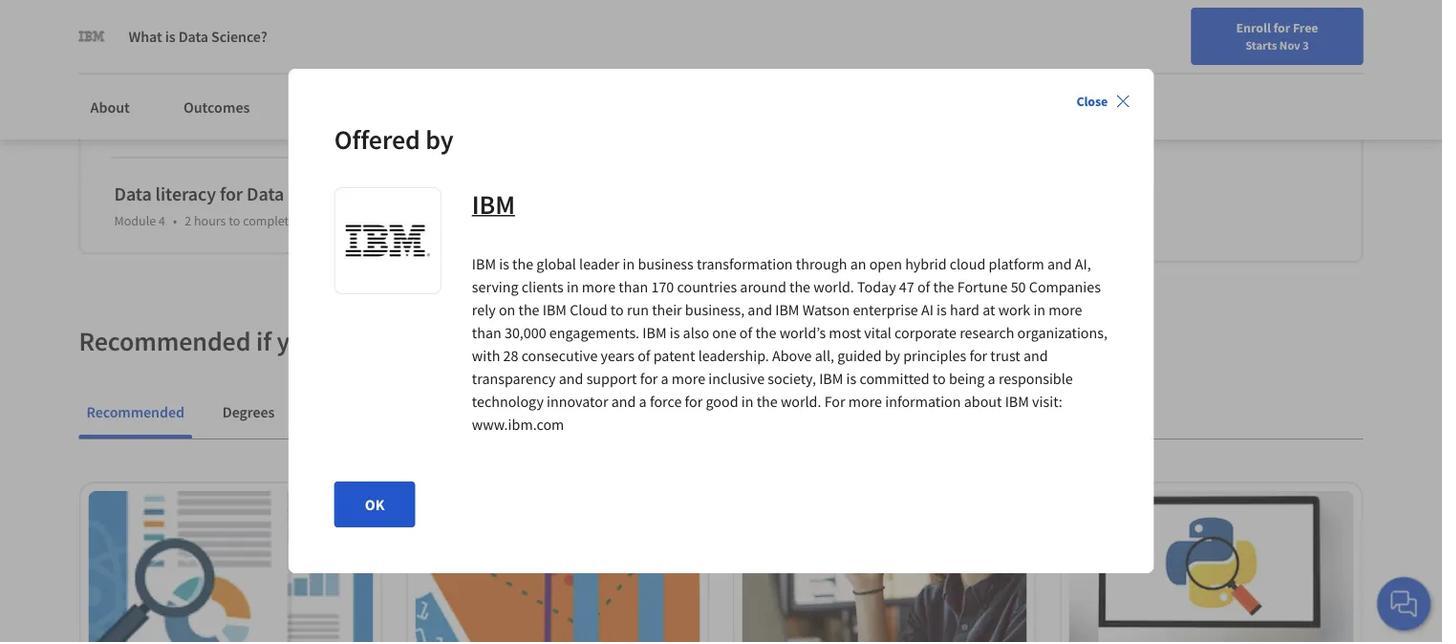 Task type: describe. For each thing, give the bounding box(es) containing it.
2 horizontal spatial a
[[988, 369, 996, 388]]

the up clients
[[512, 254, 533, 273]]

the down through
[[789, 277, 811, 296]]

serving
[[472, 277, 519, 296]]

information
[[885, 392, 961, 411]]

consecutive
[[522, 346, 598, 365]]

1,989,210
[[1129, 21, 1182, 38]]

and up innovator
[[559, 369, 583, 388]]

coursera image
[[23, 16, 144, 46]]

recommended for recommended if you're interested in data analysis
[[79, 325, 251, 359]]

1 horizontal spatial a
[[661, 369, 669, 388]]

is left also
[[670, 323, 680, 342]]

enroll for free starts nov 3
[[1236, 19, 1318, 53]]

1 vertical spatial world.
[[781, 392, 821, 411]]

clients
[[522, 277, 564, 296]]

run
[[627, 300, 649, 319]]

in down inclusive in the bottom of the page
[[741, 392, 754, 411]]

3
[[1303, 37, 1309, 53]]

hybrid
[[905, 254, 947, 273]]

the up the above
[[755, 323, 777, 342]]

what
[[129, 27, 162, 46]]

offered by dialog
[[288, 69, 1154, 573]]

by inside ibm is the global leader in business transformation through an open hybrid cloud platform and ai, serving clients in more than 170 countries around the world. today 47 of the fortune 50 companies rely on the ibm cloud to run their business, and ibm watson enterprise ai is hard at work in more than 30,000 engagements. ibm is also one of the world's most vital corporate research organizations, with 28 consecutive years of patent leadership. above all, guided by principles for trust and transparency and support for a more inclusive society, ibm is committed to being a responsible technology innovator and a force for good in the world.  for more information about ibm visit: www.ibm.com
[[885, 346, 900, 365]]

transparency
[[472, 369, 556, 388]]

cloud
[[950, 254, 986, 273]]

platform
[[989, 254, 1044, 273]]

for inside 'enroll for free starts nov 3'
[[1274, 19, 1290, 36]]

nov
[[1280, 37, 1300, 53]]

innovator
[[547, 392, 608, 411]]

corporate
[[895, 323, 957, 342]]

degrees button
[[215, 390, 282, 436]]

good
[[706, 392, 738, 411]]

years
[[601, 346, 635, 365]]

ok
[[365, 495, 385, 514]]

about
[[964, 392, 1002, 411]]

170
[[651, 277, 674, 296]]

0 horizontal spatial data
[[178, 27, 208, 46]]

business,
[[685, 300, 745, 319]]

inclusive
[[709, 369, 765, 388]]

1 vertical spatial than
[[472, 323, 502, 342]]

0 horizontal spatial a
[[639, 392, 647, 411]]

interested
[[355, 325, 471, 359]]

offered by
[[334, 123, 454, 156]]

instructors
[[1045, 65, 1109, 82]]

close
[[1077, 93, 1108, 110]]

for right 'force'
[[685, 392, 703, 411]]

today
[[857, 277, 896, 296]]

also
[[683, 323, 709, 342]]

1 horizontal spatial of
[[740, 323, 752, 342]]

ok button
[[334, 482, 415, 528]]

show notifications image
[[1184, 24, 1207, 47]]

above
[[772, 346, 812, 365]]

1,989,210 learners
[[1129, 21, 1230, 38]]

0 horizontal spatial of
[[638, 346, 650, 365]]

50
[[1011, 277, 1026, 296]]

about
[[90, 97, 130, 117]]

outcomes link
[[172, 86, 261, 128]]

the up ai
[[933, 277, 954, 296]]

leadership.
[[698, 346, 769, 365]]

guided
[[837, 346, 882, 365]]

0 horizontal spatial to
[[611, 300, 624, 319]]

28
[[503, 346, 518, 365]]

technology
[[472, 392, 544, 411]]

in left the 28
[[476, 325, 498, 359]]

society,
[[768, 369, 816, 388]]

all,
[[815, 346, 834, 365]]

degrees
[[223, 403, 275, 422]]

their
[[652, 300, 682, 319]]

the down society,
[[757, 392, 778, 411]]

ibm is the global leader in business transformation through an open hybrid cloud platform and ai, serving clients in more than 170 countries around the world. today 47 of the fortune 50 companies rely on the ibm cloud to run their business, and ibm watson enterprise ai is hard at work in more than 30,000 engagements. ibm is also one of the world's most vital corporate research organizations, with 28 consecutive years of patent leadership. above all, guided by principles for trust and transparency and support for a more inclusive society, ibm is committed to being a responsible technology innovator and a force for good in the world.  for more information about ibm visit: www.ibm.com
[[472, 254, 1108, 434]]

for down research
[[970, 346, 987, 365]]

offered
[[334, 123, 420, 156]]

enterprise
[[853, 300, 918, 319]]

more right for
[[849, 392, 882, 411]]

world's
[[780, 323, 826, 342]]

recommended button
[[79, 390, 192, 436]]

committed
[[860, 369, 930, 388]]

hard
[[950, 300, 980, 319]]

cloud
[[570, 300, 608, 319]]

all
[[1019, 65, 1033, 82]]

work
[[998, 300, 1031, 319]]

visit:
[[1032, 392, 1063, 411]]

and up the responsible
[[1024, 346, 1048, 365]]

30,000
[[505, 323, 546, 342]]

is right what
[[165, 27, 175, 46]]

open
[[869, 254, 902, 273]]

what is data science?
[[129, 27, 267, 46]]

for
[[825, 392, 845, 411]]

view all 2 instructors button
[[988, 64, 1109, 83]]

in right work
[[1034, 300, 1046, 319]]



Task type: locate. For each thing, give the bounding box(es) containing it.
1 vertical spatial of
[[740, 323, 752, 342]]

world.
[[814, 277, 854, 296], [781, 392, 821, 411]]

0 horizontal spatial by
[[426, 123, 454, 156]]

the
[[512, 254, 533, 273], [789, 277, 811, 296], [933, 277, 954, 296], [519, 300, 540, 319], [755, 323, 777, 342], [757, 392, 778, 411]]

chat with us image
[[1389, 589, 1419, 619]]

science?
[[211, 27, 267, 46]]

2 vertical spatial of
[[638, 346, 650, 365]]

www.ibm.com
[[472, 415, 564, 434]]

most
[[829, 323, 861, 342]]

business
[[638, 254, 694, 273]]

fortune
[[957, 277, 1008, 296]]

and down the support
[[611, 392, 636, 411]]

at
[[983, 300, 995, 319]]

in right leader
[[623, 254, 635, 273]]

data left science?
[[178, 27, 208, 46]]

1 horizontal spatial data
[[503, 325, 556, 359]]

0 vertical spatial than
[[619, 277, 648, 296]]

being
[[949, 369, 985, 388]]

0 vertical spatial recommended
[[79, 325, 251, 359]]

of right one
[[740, 323, 752, 342]]

patent
[[653, 346, 695, 365]]

ibm
[[472, 188, 515, 221], [472, 254, 496, 273], [543, 300, 567, 319], [775, 300, 800, 319], [643, 323, 667, 342], [819, 369, 843, 388], [1005, 392, 1029, 411]]

view all 2 instructors
[[988, 65, 1109, 82]]

for up nov
[[1274, 19, 1290, 36]]

None search field
[[272, 12, 645, 50]]

is right ai
[[937, 300, 947, 319]]

1 vertical spatial data
[[503, 325, 556, 359]]

about link
[[79, 86, 141, 128]]

by
[[426, 123, 454, 156], [885, 346, 900, 365]]

1 vertical spatial to
[[933, 369, 946, 388]]

is up serving
[[499, 254, 509, 273]]

to left 'run'
[[611, 300, 624, 319]]

learners
[[1185, 21, 1230, 38]]

a up about
[[988, 369, 996, 388]]

by right the 'offered'
[[426, 123, 454, 156]]

1 horizontal spatial than
[[619, 277, 648, 296]]

the right on
[[519, 300, 540, 319]]

rely
[[472, 300, 496, 319]]

trust
[[990, 346, 1021, 365]]

for
[[1274, 19, 1290, 36], [970, 346, 987, 365], [640, 369, 658, 388], [685, 392, 703, 411]]

to
[[611, 300, 624, 319], [933, 369, 946, 388]]

in
[[623, 254, 635, 273], [567, 277, 579, 296], [1034, 300, 1046, 319], [476, 325, 498, 359], [741, 392, 754, 411]]

1 vertical spatial recommended
[[86, 403, 184, 422]]

0 horizontal spatial than
[[472, 323, 502, 342]]

and left ai,
[[1047, 254, 1072, 273]]

more down companies
[[1049, 300, 1082, 319]]

to down 'principles'
[[933, 369, 946, 388]]

watson
[[803, 300, 850, 319]]

a up 'force'
[[661, 369, 669, 388]]

of
[[917, 277, 930, 296], [740, 323, 752, 342], [638, 346, 650, 365]]

than up with
[[472, 323, 502, 342]]

organizations,
[[1018, 323, 1108, 342]]

is
[[165, 27, 175, 46], [499, 254, 509, 273], [937, 300, 947, 319], [670, 323, 680, 342], [846, 369, 857, 388]]

and
[[1047, 254, 1072, 273], [748, 300, 772, 319], [1024, 346, 1048, 365], [559, 369, 583, 388], [611, 392, 636, 411]]

outcomes
[[183, 97, 250, 117]]

recommended inside button
[[86, 403, 184, 422]]

2
[[1036, 65, 1043, 82]]

vital
[[864, 323, 892, 342]]

data
[[178, 27, 208, 46], [503, 325, 556, 359]]

1 horizontal spatial to
[[933, 369, 946, 388]]

a left 'force'
[[639, 392, 647, 411]]

0 vertical spatial of
[[917, 277, 930, 296]]

research
[[960, 323, 1014, 342]]

recommended for recommended
[[86, 403, 184, 422]]

than
[[619, 277, 648, 296], [472, 323, 502, 342]]

1 horizontal spatial by
[[885, 346, 900, 365]]

countries
[[677, 277, 737, 296]]

view
[[988, 65, 1016, 82]]

of right "47"
[[917, 277, 930, 296]]

than up 'run'
[[619, 277, 648, 296]]

analysis
[[561, 325, 654, 359]]

support
[[587, 369, 637, 388]]

on
[[499, 300, 515, 319]]

0 vertical spatial to
[[611, 300, 624, 319]]

1 vertical spatial by
[[885, 346, 900, 365]]

transformation
[[697, 254, 793, 273]]

ai,
[[1075, 254, 1091, 273]]

close button
[[1069, 84, 1139, 119]]

2 horizontal spatial of
[[917, 277, 930, 296]]

0 vertical spatial world.
[[814, 277, 854, 296]]

recommended if you're interested in data analysis
[[79, 325, 654, 359]]

force
[[650, 392, 682, 411]]

if
[[256, 325, 271, 359]]

leader
[[579, 254, 620, 273]]

global
[[537, 254, 576, 273]]

recommended
[[79, 325, 251, 359], [86, 403, 184, 422]]

an
[[850, 254, 866, 273]]

47
[[899, 277, 914, 296]]

more down leader
[[582, 277, 616, 296]]

is down guided
[[846, 369, 857, 388]]

data down on
[[503, 325, 556, 359]]

free
[[1293, 19, 1318, 36]]

responsible
[[999, 369, 1073, 388]]

through
[[796, 254, 847, 273]]

world. down society,
[[781, 392, 821, 411]]

by up committed
[[885, 346, 900, 365]]

more down patent
[[672, 369, 705, 388]]

world. up watson
[[814, 277, 854, 296]]

principles
[[903, 346, 966, 365]]

enroll
[[1236, 19, 1271, 36]]

and down around
[[748, 300, 772, 319]]

engagements.
[[549, 323, 640, 342]]

ai
[[921, 300, 934, 319]]

ibm image
[[79, 23, 106, 50]]

with
[[472, 346, 500, 365]]

companies
[[1029, 277, 1101, 296]]

0 vertical spatial data
[[178, 27, 208, 46]]

recommendation tabs tab list
[[79, 390, 1363, 439]]

in up cloud
[[567, 277, 579, 296]]

menu item
[[1041, 19, 1164, 81]]

for up 'force'
[[640, 369, 658, 388]]

around
[[740, 277, 786, 296]]

of right years at the left of page
[[638, 346, 650, 365]]

one
[[712, 323, 737, 342]]

more
[[582, 277, 616, 296], [1049, 300, 1082, 319], [672, 369, 705, 388], [849, 392, 882, 411]]

starts
[[1246, 37, 1277, 53]]

0 vertical spatial by
[[426, 123, 454, 156]]



Task type: vqa. For each thing, say whether or not it's contained in the screenshot.
the Offered by on the left top
yes



